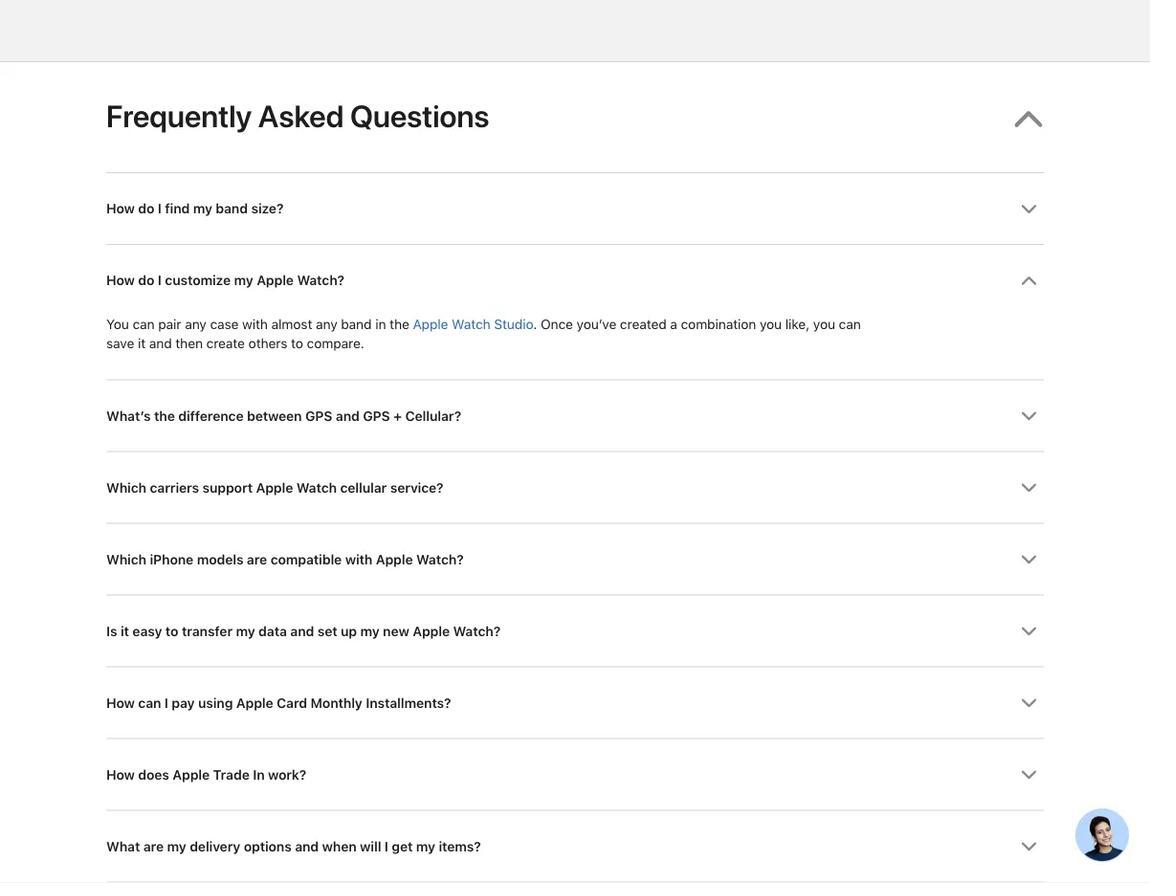 Task type: vqa. For each thing, say whether or not it's contained in the screenshot.
second you from the right
yes



Task type: locate. For each thing, give the bounding box(es) containing it.
1 vertical spatial are
[[143, 839, 164, 855]]

between
[[247, 408, 302, 424]]

carriers
[[150, 480, 199, 496]]

how left "find"
[[106, 201, 135, 217]]

0 horizontal spatial are
[[143, 839, 164, 855]]

chevrondown image inside which iphone models are compatible with apple watch? dropdown button
[[1021, 552, 1037, 568]]

i for pay
[[164, 695, 168, 711]]

data
[[258, 623, 287, 640]]

3 chevrondown image from the top
[[1021, 480, 1037, 497]]

how do i customize my apple watch? button
[[106, 245, 1044, 316]]

0 vertical spatial list item
[[106, 244, 1044, 380]]

. once you've created a combination you like, you can save it and then create others to compare.
[[106, 316, 861, 352]]

pay
[[172, 695, 195, 711]]

with up 'others'
[[242, 316, 268, 333]]

the inside list item
[[390, 316, 409, 333]]

it right save
[[138, 335, 145, 352]]

chevrondown image inside is it easy to transfer my data and set up my new apple watch? dropdown button
[[1021, 624, 1037, 640]]

can inside dropdown button
[[138, 695, 161, 711]]

models
[[197, 552, 243, 568]]

the
[[390, 316, 409, 333], [154, 408, 175, 424]]

2 how from the top
[[106, 273, 135, 289]]

to
[[291, 335, 303, 352], [165, 623, 178, 640]]

1 horizontal spatial watch
[[452, 316, 491, 333]]

can for you can pair any case with almost any band in the apple watch studio
[[133, 316, 155, 333]]

how for how does apple trade in work?
[[106, 767, 135, 783]]

0 horizontal spatial gps
[[305, 408, 332, 424]]

you left like,
[[760, 316, 782, 333]]

to inside . once you've created a combination you like, you can save it and then create others to compare.
[[291, 335, 303, 352]]

1 vertical spatial watch?
[[416, 552, 464, 568]]

1 horizontal spatial to
[[291, 335, 303, 352]]

1 horizontal spatial the
[[390, 316, 409, 333]]

transfer
[[182, 623, 233, 640]]

list item containing how do i customize my apple watch?
[[106, 244, 1044, 380]]

frequently
[[106, 98, 252, 134]]

i inside list item
[[158, 273, 162, 289]]

1 vertical spatial to
[[165, 623, 178, 640]]

list containing how do i find my band size?
[[106, 173, 1044, 883]]

which inside which carriers support apple watch cellular service? dropdown button
[[106, 480, 146, 496]]

up
[[341, 623, 357, 640]]

which left iphone
[[106, 552, 146, 568]]

band inside dropdown button
[[216, 201, 248, 217]]

band inside list item
[[341, 316, 372, 333]]

what are my delivery options and when will i get my items?
[[106, 839, 481, 855]]

band left size?
[[216, 201, 248, 217]]

what's the difference between gps and gps + cellular?
[[106, 408, 461, 424]]

can right the 'you'
[[133, 316, 155, 333]]

2 chevrondown image from the top
[[1021, 696, 1037, 712]]

do inside list item
[[138, 273, 154, 289]]

1 vertical spatial it
[[121, 623, 129, 640]]

i
[[158, 201, 162, 217], [158, 273, 162, 289], [164, 695, 168, 711], [385, 839, 388, 855]]

you right like,
[[813, 316, 835, 333]]

chevrondown image
[[1021, 273, 1037, 289], [1021, 409, 1037, 425], [1021, 480, 1037, 497], [1021, 552, 1037, 568], [1021, 624, 1037, 640], [1021, 839, 1037, 855]]

can right like,
[[839, 316, 861, 333]]

which carriers support apple watch cellular service?
[[106, 480, 443, 496]]

create
[[206, 335, 245, 352]]

list
[[106, 173, 1044, 883]]

my right 'get'
[[416, 839, 435, 855]]

apple right support
[[256, 480, 293, 496]]

which inside which iphone models are compatible with apple watch? dropdown button
[[106, 552, 146, 568]]

band left in
[[341, 316, 372, 333]]

i for find
[[158, 201, 162, 217]]

4 how from the top
[[106, 767, 135, 783]]

1 vertical spatial list item
[[106, 882, 1044, 883]]

1 which from the top
[[106, 480, 146, 496]]

1 how from the top
[[106, 201, 135, 217]]

do for how
[[138, 273, 154, 289]]

0 horizontal spatial it
[[121, 623, 129, 640]]

apple up new
[[376, 552, 413, 568]]

asked
[[258, 98, 344, 134]]

monthly
[[311, 695, 362, 711]]

you can pair any case with almost any band in the apple watch studio
[[106, 316, 533, 333]]

1 horizontal spatial with
[[345, 552, 372, 568]]

1 do from the top
[[138, 201, 154, 217]]

in
[[253, 767, 265, 783]]

chevrondown image inside how can i pay using apple card monthly installments? dropdown button
[[1021, 696, 1037, 712]]

apple right does
[[173, 767, 210, 783]]

my
[[193, 201, 212, 217], [234, 273, 253, 289], [236, 623, 255, 640], [360, 623, 380, 640], [167, 839, 186, 855], [416, 839, 435, 855]]

watch
[[452, 316, 491, 333], [296, 480, 337, 496]]

i left 'get'
[[385, 839, 388, 855]]

1 horizontal spatial it
[[138, 335, 145, 352]]

chevrondown image for watch?
[[1021, 552, 1037, 568]]

0 vertical spatial are
[[247, 552, 267, 568]]

my right up
[[360, 623, 380, 640]]

5 chevrondown image from the top
[[1021, 624, 1037, 640]]

you
[[760, 316, 782, 333], [813, 316, 835, 333]]

to down almost
[[291, 335, 303, 352]]

card
[[277, 695, 307, 711]]

0 vertical spatial band
[[216, 201, 248, 217]]

how do i customize my apple watch?
[[106, 273, 344, 289]]

1 vertical spatial with
[[345, 552, 372, 568]]

chevrondown image inside how does apple trade in work? dropdown button
[[1021, 767, 1037, 784]]

with right 'compatible'
[[345, 552, 372, 568]]

can
[[133, 316, 155, 333], [839, 316, 861, 333], [138, 695, 161, 711]]

save
[[106, 335, 134, 352]]

0 horizontal spatial the
[[154, 408, 175, 424]]

to right "easy"
[[165, 623, 178, 640]]

with inside dropdown button
[[345, 552, 372, 568]]

and
[[149, 335, 172, 352], [336, 408, 360, 424], [290, 623, 314, 640], [295, 839, 319, 855]]

i left customize
[[158, 273, 162, 289]]

do left "find"
[[138, 201, 154, 217]]

created
[[620, 316, 667, 333]]

it right is
[[121, 623, 129, 640]]

1 chevrondown image from the top
[[1021, 273, 1037, 289]]

watch inside which carriers support apple watch cellular service? dropdown button
[[296, 480, 337, 496]]

0 horizontal spatial with
[[242, 316, 268, 333]]

case
[[210, 316, 239, 333]]

0 vertical spatial do
[[138, 201, 154, 217]]

1 chevrondown image from the top
[[1021, 201, 1037, 218]]

do
[[138, 201, 154, 217], [138, 273, 154, 289]]

i left pay
[[164, 695, 168, 711]]

with for compatible
[[345, 552, 372, 568]]

find
[[165, 201, 190, 217]]

1 vertical spatial do
[[138, 273, 154, 289]]

watch?
[[297, 273, 344, 289], [416, 552, 464, 568], [453, 623, 500, 640]]

0 horizontal spatial you
[[760, 316, 782, 333]]

2 gps from the left
[[363, 408, 390, 424]]

easy
[[132, 623, 162, 640]]

0 horizontal spatial watch
[[296, 480, 337, 496]]

apple watch studio link
[[413, 316, 533, 333]]

which for which iphone models are compatible with apple watch?
[[106, 552, 146, 568]]

1 horizontal spatial you
[[813, 316, 835, 333]]

are right models
[[247, 552, 267, 568]]

0 horizontal spatial band
[[216, 201, 248, 217]]

1 vertical spatial band
[[341, 316, 372, 333]]

how can i pay using apple card monthly installments? button
[[106, 668, 1044, 739]]

any up then on the top left of the page
[[185, 316, 206, 333]]

1 vertical spatial which
[[106, 552, 146, 568]]

how left pay
[[106, 695, 135, 711]]

1 gps from the left
[[305, 408, 332, 424]]

you
[[106, 316, 129, 333]]

i left "find"
[[158, 201, 162, 217]]

0 vertical spatial it
[[138, 335, 145, 352]]

band
[[216, 201, 248, 217], [341, 316, 372, 333]]

gps left + at left
[[363, 408, 390, 424]]

chevrondown image inside the how do i customize my apple watch? dropdown button
[[1021, 273, 1037, 289]]

are
[[247, 552, 267, 568], [143, 839, 164, 855]]

list item
[[106, 244, 1044, 380], [106, 882, 1044, 883]]

chevrondown image inside the what are my delivery options and when will i get my items? dropdown button
[[1021, 839, 1037, 855]]

2 chevrondown image from the top
[[1021, 409, 1037, 425]]

how
[[106, 201, 135, 217], [106, 273, 135, 289], [106, 695, 135, 711], [106, 767, 135, 783]]

0 horizontal spatial any
[[185, 316, 206, 333]]

4 chevrondown image from the top
[[1021, 552, 1037, 568]]

0 horizontal spatial to
[[165, 623, 178, 640]]

0 vertical spatial with
[[242, 316, 268, 333]]

the right in
[[390, 316, 409, 333]]

0 vertical spatial watch?
[[297, 273, 344, 289]]

compatible
[[270, 552, 342, 568]]

watch? right new
[[453, 623, 500, 640]]

0 vertical spatial chevrondown image
[[1021, 201, 1037, 218]]

my left delivery
[[167, 839, 186, 855]]

it inside . once you've created a combination you like, you can save it and then create others to compare.
[[138, 335, 145, 352]]

any up compare.
[[316, 316, 337, 333]]

do left customize
[[138, 273, 154, 289]]

questions
[[350, 98, 490, 134]]

and left the set
[[290, 623, 314, 640]]

+
[[393, 408, 402, 424]]

chevrondown image inside what's the difference between gps and gps + cellular? dropdown button
[[1021, 409, 1037, 425]]

watch? up you can pair any case with almost any band in the apple watch studio at the top left
[[297, 273, 344, 289]]

2 list item from the top
[[106, 882, 1044, 883]]

apple
[[257, 273, 294, 289], [413, 316, 448, 333], [256, 480, 293, 496], [376, 552, 413, 568], [413, 623, 450, 640], [236, 695, 273, 711], [173, 767, 210, 783]]

2 do from the top
[[138, 273, 154, 289]]

which
[[106, 480, 146, 496], [106, 552, 146, 568]]

cellular
[[340, 480, 387, 496]]

gps
[[305, 408, 332, 424], [363, 408, 390, 424]]

3 chevrondown image from the top
[[1021, 767, 1037, 784]]

and left + at left
[[336, 408, 360, 424]]

apple up almost
[[257, 273, 294, 289]]

my right customize
[[234, 273, 253, 289]]

can for how can i pay using apple card monthly installments?
[[138, 695, 161, 711]]

with inside list item
[[242, 316, 268, 333]]

any
[[185, 316, 206, 333], [316, 316, 337, 333]]

2 which from the top
[[106, 552, 146, 568]]

0 vertical spatial which
[[106, 480, 146, 496]]

1 any from the left
[[185, 316, 206, 333]]

combination
[[681, 316, 756, 333]]

what
[[106, 839, 140, 855]]

1 horizontal spatial any
[[316, 316, 337, 333]]

chevrondown image inside how do i find my band size? dropdown button
[[1021, 201, 1037, 218]]

watch left studio
[[452, 316, 491, 333]]

what's
[[106, 408, 151, 424]]

chevrondown image
[[1021, 201, 1037, 218], [1021, 696, 1037, 712], [1021, 767, 1037, 784]]

2 vertical spatial chevrondown image
[[1021, 767, 1037, 784]]

0 vertical spatial to
[[291, 335, 303, 352]]

in
[[375, 316, 386, 333]]

trade
[[213, 767, 249, 783]]

and inside . once you've created a combination you like, you can save it and then create others to compare.
[[149, 335, 172, 352]]

how inside list item
[[106, 273, 135, 289]]

gps right between
[[305, 408, 332, 424]]

the right 'what's'
[[154, 408, 175, 424]]

is it easy to transfer my data and set up my new apple watch?
[[106, 623, 500, 640]]

my inside list item
[[234, 273, 253, 289]]

0 vertical spatial the
[[390, 316, 409, 333]]

1 vertical spatial watch
[[296, 480, 337, 496]]

and down pair
[[149, 335, 172, 352]]

are right what
[[143, 839, 164, 855]]

which left carriers
[[106, 480, 146, 496]]

1 list item from the top
[[106, 244, 1044, 380]]

1 horizontal spatial band
[[341, 316, 372, 333]]

.
[[533, 316, 537, 333]]

how up the 'you'
[[106, 273, 135, 289]]

how left does
[[106, 767, 135, 783]]

6 chevrondown image from the top
[[1021, 839, 1037, 855]]

then
[[175, 335, 203, 352]]

chevrondown image for will
[[1021, 839, 1037, 855]]

with
[[242, 316, 268, 333], [345, 552, 372, 568]]

can left pay
[[138, 695, 161, 711]]

1 horizontal spatial are
[[247, 552, 267, 568]]

1 horizontal spatial gps
[[363, 408, 390, 424]]

customize
[[165, 273, 231, 289]]

3 how from the top
[[106, 695, 135, 711]]

i for customize
[[158, 273, 162, 289]]

1 vertical spatial the
[[154, 408, 175, 424]]

watch? down service?
[[416, 552, 464, 568]]

1 vertical spatial chevrondown image
[[1021, 696, 1037, 712]]

frequently asked questions
[[106, 98, 490, 134]]

it
[[138, 335, 145, 352], [121, 623, 129, 640]]

2 vertical spatial watch?
[[453, 623, 500, 640]]

0 vertical spatial watch
[[452, 316, 491, 333]]

watch left "cellular"
[[296, 480, 337, 496]]



Task type: describe. For each thing, give the bounding box(es) containing it.
how do i find my band size?
[[106, 201, 283, 217]]

how for how do i customize my apple watch?
[[106, 273, 135, 289]]

what's the difference between gps and gps + cellular? button
[[106, 381, 1044, 452]]

which for which carriers support apple watch cellular service?
[[106, 480, 146, 496]]

you've
[[577, 316, 616, 333]]

frequently asked questions button
[[106, 63, 1044, 173]]

it inside dropdown button
[[121, 623, 129, 640]]

my left data on the bottom left of the page
[[236, 623, 255, 640]]

with for case
[[242, 316, 268, 333]]

delivery
[[190, 839, 240, 855]]

how for how do i find my band size?
[[106, 201, 135, 217]]

others
[[248, 335, 287, 352]]

which carriers support apple watch cellular service? button
[[106, 453, 1044, 523]]

which iphone models are compatible with apple watch? button
[[106, 524, 1044, 595]]

what are my delivery options and when will i get my items? button
[[106, 811, 1044, 882]]

once
[[541, 316, 573, 333]]

how does apple trade in work? button
[[106, 740, 1044, 810]]

to inside dropdown button
[[165, 623, 178, 640]]

a
[[670, 316, 677, 333]]

chevrondown image for size?
[[1021, 201, 1037, 218]]

get
[[392, 839, 413, 855]]

will
[[360, 839, 381, 855]]

cellular?
[[405, 408, 461, 424]]

2 any from the left
[[316, 316, 337, 333]]

and left when
[[295, 839, 319, 855]]

how does apple trade in work?
[[106, 767, 306, 783]]

my right "find"
[[193, 201, 212, 217]]

how do i find my band size? button
[[106, 174, 1044, 244]]

support
[[202, 480, 253, 496]]

watch inside list item
[[452, 316, 491, 333]]

installments?
[[366, 695, 451, 711]]

iphone
[[150, 552, 193, 568]]

which iphone models are compatible with apple watch?
[[106, 552, 464, 568]]

how for how can i pay using apple card monthly installments?
[[106, 695, 135, 711]]

can inside . once you've created a combination you like, you can save it and then create others to compare.
[[839, 316, 861, 333]]

chevrondown image inside which carriers support apple watch cellular service? dropdown button
[[1021, 480, 1037, 497]]

watch? inside list item
[[297, 273, 344, 289]]

size?
[[251, 201, 283, 217]]

set
[[317, 623, 337, 640]]

apple right new
[[413, 623, 450, 640]]

difference
[[178, 408, 244, 424]]

is
[[106, 623, 117, 640]]

compare.
[[307, 335, 364, 352]]

2 you from the left
[[813, 316, 835, 333]]

work?
[[268, 767, 306, 783]]

do for frequently
[[138, 201, 154, 217]]

1 you from the left
[[760, 316, 782, 333]]

when
[[322, 839, 357, 855]]

apple right in
[[413, 316, 448, 333]]

pair
[[158, 316, 181, 333]]

apple left card on the left bottom
[[236, 695, 273, 711]]

how can i pay using apple card monthly installments?
[[106, 695, 451, 711]]

chevrondown image for card
[[1021, 696, 1037, 712]]

is it easy to transfer my data and set up my new apple watch? button
[[106, 596, 1044, 667]]

new
[[383, 623, 409, 640]]

almost
[[271, 316, 312, 333]]

like,
[[785, 316, 810, 333]]

options
[[244, 839, 292, 855]]

service?
[[390, 480, 443, 496]]

does
[[138, 767, 169, 783]]

studio
[[494, 316, 533, 333]]

chevrondown image for and
[[1021, 624, 1037, 640]]

chevrondown image for +
[[1021, 409, 1037, 425]]

using
[[198, 695, 233, 711]]

items?
[[439, 839, 481, 855]]

the inside dropdown button
[[154, 408, 175, 424]]



